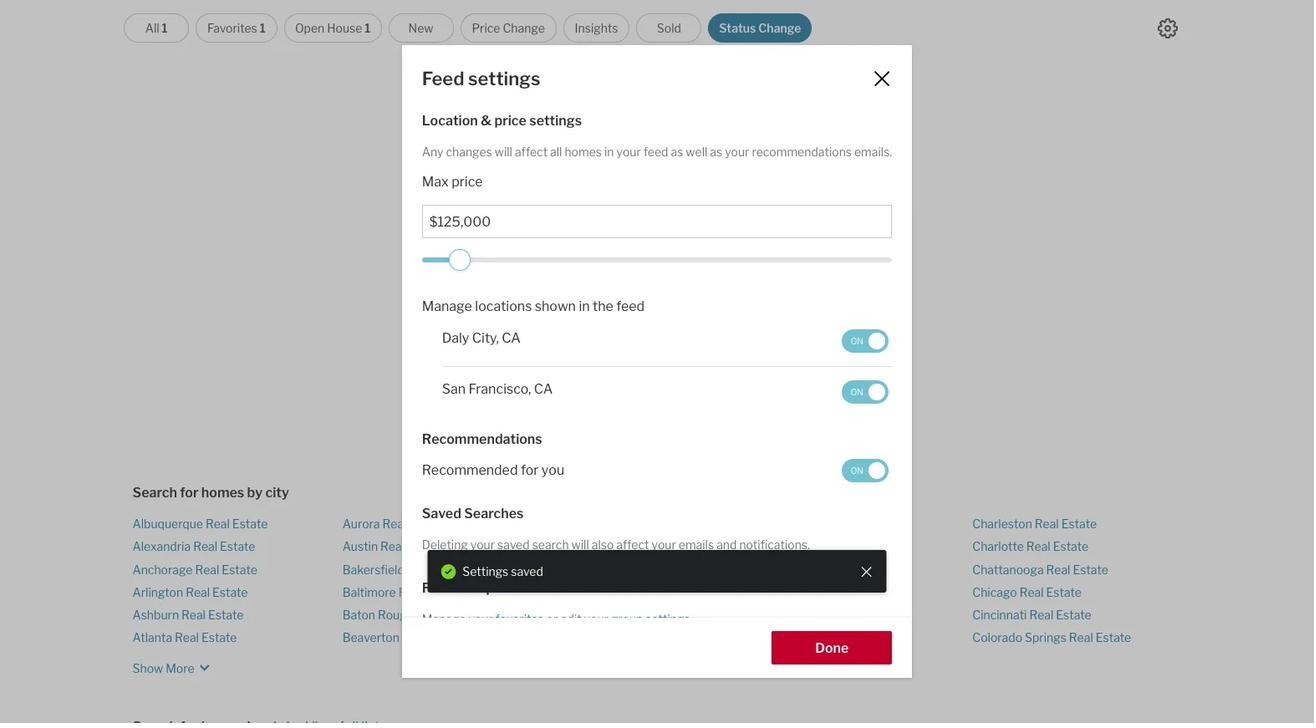 Task type: locate. For each thing, give the bounding box(es) containing it.
real for boston real estate
[[595, 608, 619, 622]]

real up springs
[[1030, 608, 1054, 622]]

feed
[[644, 144, 669, 159], [566, 286, 595, 302], [617, 299, 645, 314]]

1 horizontal spatial will
[[572, 538, 589, 552]]

in left the
[[579, 299, 590, 314]]

status change
[[719, 21, 802, 35]]

1 right favorites
[[260, 21, 266, 35]]

changes
[[446, 144, 492, 159]]

cape coral real estate
[[763, 608, 887, 622]]

0 vertical spatial for
[[521, 462, 539, 478]]

as
[[671, 144, 684, 159], [710, 144, 723, 159]]

1 right all
[[162, 21, 168, 35]]

rouge
[[378, 608, 414, 622]]

1 vertical spatial saved
[[511, 564, 543, 579]]

real down boise real estate link
[[595, 608, 619, 622]]

change right status
[[759, 21, 802, 35]]

0 horizontal spatial homes
[[201, 485, 244, 501]]

0 vertical spatial ca
[[502, 330, 521, 346]]

you
[[542, 462, 565, 478]]

real up "cape coral real estate" on the right
[[822, 585, 847, 599]]

real up burlington real estate
[[805, 562, 830, 577]]

1 horizontal spatial ca
[[534, 381, 553, 397]]

favorite updates
[[422, 581, 530, 596]]

1 vertical spatial and
[[717, 538, 737, 552]]

real down "cape coral real estate" on the right
[[815, 631, 839, 645]]

charleston real estate link
[[973, 517, 1097, 531]]

for for search
[[180, 485, 199, 501]]

1 vertical spatial for
[[180, 485, 199, 501]]

2 1 from the left
[[260, 21, 266, 35]]

1 horizontal spatial as
[[710, 144, 723, 159]]

Street address, city, state, zip search field
[[440, 317, 825, 350]]

recommended
[[422, 462, 518, 478]]

shown
[[535, 299, 576, 314]]

1 horizontal spatial by
[[598, 286, 613, 302]]

1 vertical spatial homes
[[201, 485, 244, 501]]

ca for daly city, ca
[[502, 330, 521, 346]]

real up charlotte real estate
[[1035, 517, 1059, 531]]

for up albuquerque real estate link
[[180, 485, 199, 501]]

will down location & price settings
[[495, 144, 513, 159]]

real up 'baltimore real estate' link at the left bottom of the page
[[407, 562, 431, 577]]

0 horizontal spatial in
[[579, 299, 590, 314]]

atlanta real estate
[[133, 631, 237, 645]]

real down search for homes by city
[[206, 517, 230, 531]]

feed left well
[[644, 144, 669, 159]]

for left you
[[521, 462, 539, 478]]

1 vertical spatial price
[[452, 174, 483, 190]]

estate for chicago real estate
[[1047, 585, 1082, 599]]

real for aurora real estate
[[383, 517, 407, 531]]

estate for austin real estate
[[407, 540, 443, 554]]

0 vertical spatial homes
[[565, 144, 602, 159]]

real for atlanta real estate
[[175, 631, 199, 645]]

0 horizontal spatial ca
[[502, 330, 521, 346]]

atlanta real estate link
[[133, 631, 237, 645]]

estate for arlington real estate
[[212, 585, 248, 599]]

alexandria real estate link
[[133, 540, 255, 554]]

deleting
[[422, 538, 468, 552]]

1 inside favorites option
[[260, 21, 266, 35]]

estate for buffalo real estate
[[832, 562, 867, 577]]

ca
[[502, 330, 521, 346], [534, 381, 553, 397]]

3 1 from the left
[[365, 21, 371, 35]]

as left well
[[671, 144, 684, 159]]

real for boise real estate
[[586, 585, 610, 599]]

Status Change radio
[[709, 13, 812, 43]]

0 vertical spatial will
[[495, 144, 513, 159]]

1 1 from the left
[[162, 21, 168, 35]]

affect
[[515, 144, 548, 159], [617, 538, 649, 552]]

and
[[718, 286, 742, 302], [717, 538, 737, 552]]

boise real estate link
[[553, 585, 648, 599]]

in right all
[[605, 144, 614, 159]]

saved up updates
[[511, 564, 543, 579]]

1 right house at the top of page
[[365, 21, 371, 35]]

real down albuquerque real estate
[[193, 540, 217, 554]]

all
[[145, 21, 159, 35]]

1 horizontal spatial homes
[[565, 144, 602, 159]]

0 vertical spatial manage
[[422, 299, 472, 314]]

real down the arlington real estate
[[182, 608, 206, 622]]

0 vertical spatial affect
[[515, 144, 548, 159]]

price right & at the left of the page
[[495, 113, 527, 129]]

real up buffalo real estate link
[[826, 540, 850, 554]]

emails.
[[855, 144, 893, 159]]

more
[[166, 661, 195, 675]]

raton
[[583, 562, 616, 577]]

coral
[[794, 608, 823, 622]]

new
[[409, 21, 434, 35]]

saved inside section
[[511, 564, 543, 579]]

sold
[[657, 21, 681, 35]]

1 manage from the top
[[422, 299, 472, 314]]

boca
[[553, 562, 581, 577]]

manage locations shown in the feed
[[422, 299, 645, 314]]

affect up boca raton real estate 'link' at bottom
[[617, 538, 649, 552]]

aurora real estate
[[343, 517, 445, 531]]

start building your feed by saving searches and favoriting homes.
[[449, 286, 853, 302]]

albuquerque real estate
[[133, 517, 268, 531]]

by left the city
[[247, 485, 263, 501]]

city,
[[472, 330, 499, 346]]

city
[[265, 485, 289, 501]]

ca right city,
[[502, 330, 521, 346]]

will left also
[[572, 538, 589, 552]]

beaverton real estate link
[[343, 631, 464, 645]]

real down raton
[[586, 585, 610, 599]]

real down anchorage real estate link
[[186, 585, 210, 599]]

0 vertical spatial price
[[495, 113, 527, 129]]

albuquerque real estate link
[[133, 517, 268, 531]]

price
[[472, 21, 500, 35]]

2 horizontal spatial 1
[[365, 21, 371, 35]]

Max price slider range field
[[422, 249, 893, 271]]

estate for beaverton real estate
[[429, 631, 464, 645]]

as right well
[[710, 144, 723, 159]]

real for arlington real estate
[[186, 585, 210, 599]]

daly city, ca
[[442, 330, 521, 346]]

Max price input text field
[[430, 214, 885, 230]]

colorado springs real estate link
[[973, 631, 1132, 645]]

0 horizontal spatial as
[[671, 144, 684, 159]]

1 inside all radio
[[162, 21, 168, 35]]

open house 1
[[295, 21, 371, 35]]

1 for favorites 1
[[260, 21, 266, 35]]

0 horizontal spatial price
[[452, 174, 483, 190]]

your down favorite updates
[[469, 612, 493, 627]]

aurora
[[343, 517, 380, 531]]

1 horizontal spatial for
[[521, 462, 539, 478]]

change right price
[[503, 21, 545, 35]]

found
[[678, 254, 728, 276]]

0 horizontal spatial 1
[[162, 21, 168, 35]]

ca for san francisco, ca
[[534, 381, 553, 397]]

baton
[[343, 608, 375, 622]]

real down charlotte real estate
[[1047, 562, 1071, 577]]

1 vertical spatial ca
[[534, 381, 553, 397]]

real for cincinnati real estate
[[1030, 608, 1054, 622]]

real down ashburn real estate link
[[175, 631, 199, 645]]

settings
[[463, 564, 509, 579]]

0 horizontal spatial will
[[495, 144, 513, 159]]

2 change from the left
[[759, 21, 802, 35]]

1 vertical spatial manage
[[422, 612, 466, 627]]

manage down favorite at the left bottom of page
[[422, 612, 466, 627]]

cincinnati real estate
[[973, 608, 1092, 622]]

estate for ashburn real estate
[[208, 608, 244, 622]]

settings up location & price settings
[[468, 68, 541, 89]]

feed up street address, city, state, zip search field
[[617, 299, 645, 314]]

0 horizontal spatial for
[[180, 485, 199, 501]]

boise
[[553, 585, 583, 599]]

deleting your saved search will also affect your emails and notifications.
[[422, 538, 810, 552]]

notifications.
[[740, 538, 810, 552]]

baltimore
[[343, 585, 396, 599]]

0 vertical spatial in
[[605, 144, 614, 159]]

price down changes
[[452, 174, 483, 190]]

any
[[422, 144, 444, 159]]

settings up all
[[530, 113, 582, 129]]

brentwood real estate link
[[763, 540, 888, 554]]

0 horizontal spatial by
[[247, 485, 263, 501]]

option group
[[124, 13, 812, 43]]

favorite
[[422, 581, 474, 596]]

option group containing all
[[124, 13, 812, 43]]

ca right francisco,
[[534, 381, 553, 397]]

real down aurora real estate
[[381, 540, 405, 554]]

settings
[[468, 68, 541, 89], [530, 113, 582, 129]]

real up baton rouge real estate "link"
[[399, 585, 423, 599]]

&
[[481, 113, 492, 129]]

1 horizontal spatial affect
[[617, 538, 649, 552]]

0 vertical spatial and
[[718, 286, 742, 302]]

bakersfield real estate
[[343, 562, 469, 577]]

0 horizontal spatial change
[[503, 21, 545, 35]]

and right emails
[[717, 538, 737, 552]]

estate for bakersfield real estate
[[434, 562, 469, 577]]

favorites
[[496, 612, 544, 627]]

homes
[[565, 144, 602, 159], [201, 485, 244, 501]]

2 manage from the top
[[422, 612, 466, 627]]

homes right all
[[565, 144, 602, 159]]

done button
[[772, 632, 893, 665]]

change for status change
[[759, 21, 802, 35]]

recommendations
[[752, 144, 852, 159]]

1
[[162, 21, 168, 35], [260, 21, 266, 35], [365, 21, 371, 35]]

real for albuquerque real estate
[[206, 517, 230, 531]]

manage
[[422, 299, 472, 314], [422, 612, 466, 627]]

insights
[[575, 21, 618, 35]]

cape
[[763, 608, 791, 622]]

baltimore real estate link
[[343, 585, 461, 599]]

san
[[442, 381, 466, 397]]

favorites
[[207, 21, 257, 35]]

chandler real estate
[[763, 631, 877, 645]]

and down found
[[718, 286, 742, 302]]

estate for aurora real estate
[[409, 517, 445, 531]]

estate for boise real estate
[[613, 585, 648, 599]]

settings saved
[[463, 564, 543, 579]]

real for ashburn real estate
[[182, 608, 206, 622]]

change
[[503, 21, 545, 35], [759, 21, 802, 35]]

Insights radio
[[563, 13, 630, 43]]

feed
[[422, 68, 465, 89]]

by left 'saving'
[[598, 286, 613, 302]]

manage for manage your favorites or edit your group settings.
[[422, 612, 466, 627]]

0 vertical spatial by
[[598, 286, 613, 302]]

arlington real estate link
[[133, 585, 248, 599]]

estate for albuquerque real estate
[[232, 517, 268, 531]]

Favorites radio
[[196, 13, 277, 43]]

real down baton rouge real estate
[[402, 631, 426, 645]]

1 change from the left
[[503, 21, 545, 35]]

estate for atlanta real estate
[[202, 631, 237, 645]]

real for anchorage real estate
[[195, 562, 219, 577]]

max price
[[422, 174, 483, 190]]

real up boca raton real estate
[[622, 540, 646, 554]]

real up cincinnati real estate link
[[1020, 585, 1044, 599]]

saved up the settings saved
[[498, 538, 530, 552]]

birmingham real estate link
[[553, 540, 684, 554]]

1 as from the left
[[671, 144, 684, 159]]

estate for baltimore real estate
[[425, 585, 461, 599]]

1 vertical spatial affect
[[617, 538, 649, 552]]

real down alexandria real estate link on the bottom left of the page
[[195, 562, 219, 577]]

affect left all
[[515, 144, 548, 159]]

homes up albuquerque real estate
[[201, 485, 244, 501]]

real up 'chattanooga real estate' link on the right bottom of the page
[[1027, 540, 1051, 554]]

bakersfield real estate link
[[343, 562, 469, 577]]

1 horizontal spatial 1
[[260, 21, 266, 35]]

real for chicago real estate
[[1020, 585, 1044, 599]]

manage for manage locations shown in the feed
[[422, 299, 472, 314]]

1 horizontal spatial change
[[759, 21, 802, 35]]

real up austin real estate link
[[383, 517, 407, 531]]

manage up daly
[[422, 299, 472, 314]]

will
[[495, 144, 513, 159], [572, 538, 589, 552]]

chattanooga real estate link
[[973, 562, 1109, 577]]



Task type: vqa. For each thing, say whether or not it's contained in the screenshot.
3 in list box
no



Task type: describe. For each thing, give the bounding box(es) containing it.
buffalo real estate
[[763, 562, 867, 577]]

real for chandler real estate
[[815, 631, 839, 645]]

1 vertical spatial settings
[[530, 113, 582, 129]]

status
[[719, 21, 756, 35]]

real for buffalo real estate
[[805, 562, 830, 577]]

colorado
[[973, 631, 1023, 645]]

real for charleston real estate
[[1035, 517, 1059, 531]]

real for baltimore real estate
[[399, 585, 423, 599]]

1 horizontal spatial price
[[495, 113, 527, 129]]

New radio
[[389, 13, 454, 43]]

beaverton real estate
[[343, 631, 464, 645]]

real right rouge
[[416, 608, 440, 622]]

anchorage
[[133, 562, 193, 577]]

1 vertical spatial by
[[247, 485, 263, 501]]

1 horizontal spatial in
[[605, 144, 614, 159]]

max
[[422, 174, 449, 190]]

beaverton
[[343, 631, 400, 645]]

Price Change radio
[[460, 13, 557, 43]]

cincinnati real estate link
[[973, 608, 1092, 622]]

edit
[[561, 612, 582, 627]]

favorites 1
[[207, 21, 266, 35]]

done
[[816, 641, 849, 657]]

estate for chattanooga real estate
[[1073, 562, 1109, 577]]

estate for alexandria real estate
[[220, 540, 255, 554]]

no
[[574, 254, 599, 276]]

chandler
[[763, 631, 812, 645]]

or
[[547, 612, 558, 627]]

real down burlington real estate
[[825, 608, 849, 622]]

estate for cincinnati real estate
[[1056, 608, 1092, 622]]

0 vertical spatial saved
[[498, 538, 530, 552]]

birmingham real estate
[[553, 540, 684, 554]]

springs
[[1025, 631, 1067, 645]]

chicago real estate
[[973, 585, 1082, 599]]

group
[[611, 612, 643, 627]]

saved searches
[[422, 506, 524, 522]]

your right well
[[725, 144, 750, 159]]

your left well
[[617, 144, 641, 159]]

real for birmingham real estate
[[622, 540, 646, 554]]

real for burlington real estate
[[822, 585, 847, 599]]

chicago real estate link
[[973, 585, 1082, 599]]

manage your favorites or edit your group settings.
[[422, 612, 693, 627]]

ashburn
[[133, 608, 179, 622]]

baltimore real estate
[[343, 585, 461, 599]]

estate for chandler real estate
[[841, 631, 877, 645]]

your up the settings
[[471, 538, 495, 552]]

estate for anchorage real estate
[[222, 562, 257, 577]]

All radio
[[124, 13, 189, 43]]

2 as from the left
[[710, 144, 723, 159]]

baton rouge real estate
[[343, 608, 478, 622]]

boston real estate link
[[553, 608, 657, 622]]

charleston real estate
[[973, 517, 1097, 531]]

price change
[[472, 21, 545, 35]]

searches
[[464, 506, 524, 522]]

your left emails
[[652, 538, 676, 552]]

recommendations
[[422, 432, 543, 447]]

real for bakersfield real estate
[[407, 562, 431, 577]]

settings.
[[646, 612, 693, 627]]

open
[[295, 21, 325, 35]]

chicago
[[973, 585, 1017, 599]]

all 1
[[145, 21, 168, 35]]

brentwood
[[763, 540, 824, 554]]

cincinnati
[[973, 608, 1027, 622]]

colorado springs real estate
[[973, 631, 1132, 645]]

anchorage real estate link
[[133, 562, 257, 577]]

change for price change
[[503, 21, 545, 35]]

settings saved section
[[428, 550, 887, 593]]

anchorage real estate
[[133, 562, 257, 577]]

burlington real estate
[[763, 585, 885, 599]]

also
[[592, 538, 614, 552]]

real for brentwood real estate
[[826, 540, 850, 554]]

favorites link
[[493, 612, 547, 627]]

your right building
[[535, 286, 563, 302]]

all
[[550, 144, 562, 159]]

chattanooga
[[973, 562, 1044, 577]]

0 horizontal spatial affect
[[515, 144, 548, 159]]

real for beaverton real estate
[[402, 631, 426, 645]]

1 inside open house option
[[365, 21, 371, 35]]

for for recommended
[[521, 462, 539, 478]]

feed down no
[[566, 286, 595, 302]]

alexandria
[[133, 540, 191, 554]]

alexandria real estate
[[133, 540, 255, 554]]

charlotte real estate
[[973, 540, 1089, 554]]

Open House radio
[[284, 13, 382, 43]]

real right springs
[[1069, 631, 1094, 645]]

estate for charleston real estate
[[1062, 517, 1097, 531]]

0 vertical spatial settings
[[468, 68, 541, 89]]

show
[[133, 661, 163, 675]]

charlotte real estate link
[[973, 540, 1089, 554]]

ashburn real estate link
[[133, 608, 244, 622]]

the
[[593, 299, 614, 314]]

chattanooga real estate
[[973, 562, 1109, 577]]

real for chattanooga real estate
[[1047, 562, 1071, 577]]

Sold radio
[[637, 13, 702, 43]]

well
[[686, 144, 708, 159]]

estate for boston real estate
[[621, 608, 657, 622]]

estate for brentwood real estate
[[853, 540, 888, 554]]

charlotte
[[973, 540, 1024, 554]]

search
[[133, 485, 177, 501]]

cape coral real estate link
[[763, 608, 887, 622]]

ashburn real estate
[[133, 608, 244, 622]]

real for charlotte real estate
[[1027, 540, 1051, 554]]

real for alexandria real estate
[[193, 540, 217, 554]]

1 vertical spatial in
[[579, 299, 590, 314]]

buffalo real estate link
[[763, 562, 867, 577]]

estate for burlington real estate
[[849, 585, 885, 599]]

burlington real estate link
[[763, 585, 885, 599]]

atlanta
[[133, 631, 172, 645]]

baton rouge real estate link
[[343, 608, 478, 622]]

brentwood real estate
[[763, 540, 888, 554]]

arlington
[[133, 585, 183, 599]]

start
[[449, 286, 480, 302]]

recommended for you
[[422, 462, 565, 478]]

1 vertical spatial will
[[572, 538, 589, 552]]

real for austin real estate
[[381, 540, 405, 554]]

buffalo
[[763, 562, 803, 577]]

charleston
[[973, 517, 1033, 531]]

estate for birmingham real estate
[[648, 540, 684, 554]]

submit search image
[[837, 328, 850, 341]]

1 for all 1
[[162, 21, 168, 35]]

birmingham
[[553, 540, 619, 554]]

francisco,
[[469, 381, 531, 397]]

your right edit
[[584, 612, 609, 627]]

favoriting
[[744, 286, 804, 302]]

austin real estate link
[[343, 540, 443, 554]]

group settings. link
[[609, 612, 693, 627]]

boston real estate
[[553, 608, 657, 622]]

boston
[[553, 608, 592, 622]]

burlington
[[763, 585, 820, 599]]

austin
[[343, 540, 378, 554]]

homes.
[[807, 286, 853, 302]]

location & price settings
[[422, 113, 582, 129]]

real down birmingham real estate
[[618, 562, 643, 577]]

estate for charlotte real estate
[[1053, 540, 1089, 554]]

updates
[[603, 254, 674, 276]]



